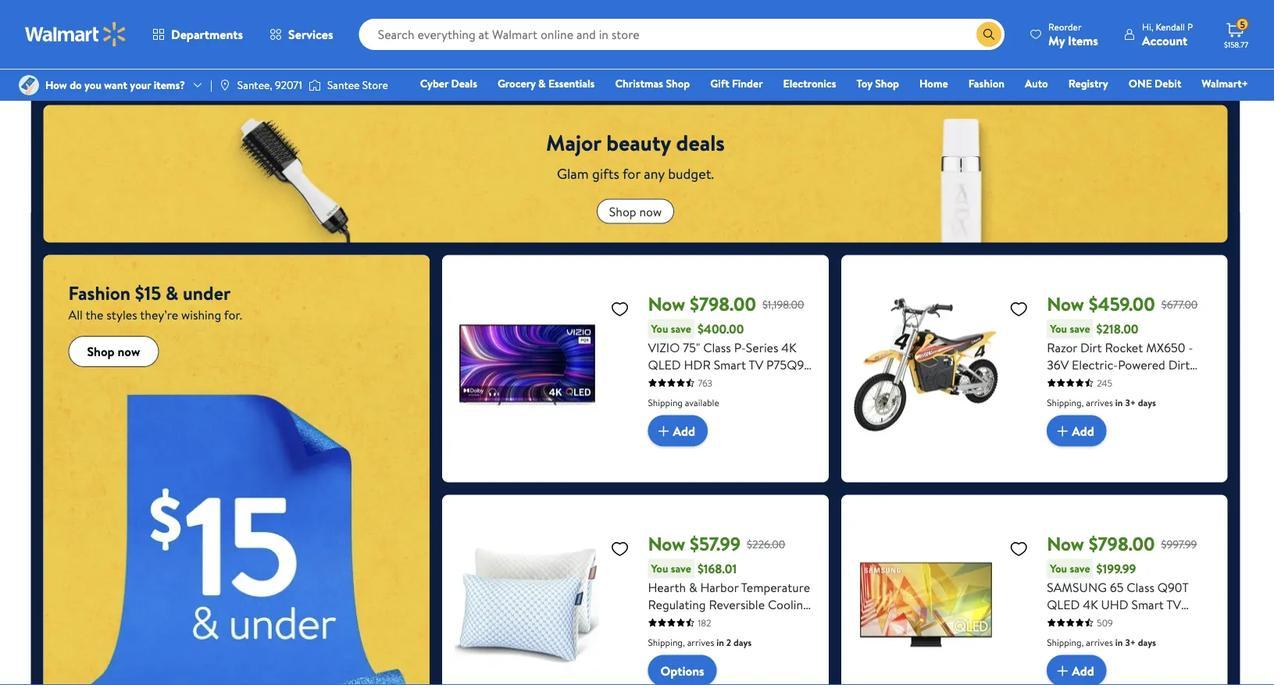 Task type: locate. For each thing, give the bounding box(es) containing it.
auto
[[1025, 76, 1048, 91]]

5
[[1240, 18, 1245, 31]]

class inside the you save $400.00 vizio 75" class p-series 4k qled hdr smart tv p75q9- j01 (new)
[[703, 339, 731, 356]]

1 vertical spatial class
[[1127, 579, 1155, 596]]

3+ up gift finder link
[[726, 6, 737, 19]]

add button for now $798.00 $1,198.00
[[648, 415, 708, 447]]

arrives for now $798.00
[[1086, 636, 1113, 649]]

shipping, up christmas shop link
[[648, 6, 685, 19]]

shop now for beauty
[[609, 203, 662, 220]]

0 vertical spatial options link
[[648, 25, 717, 57]]

days inside now $798.00 group
[[1138, 636, 1156, 649]]

save up the hearth
[[671, 561, 691, 576]]

1 vertical spatial for
[[1125, 373, 1141, 390]]

arrives down '245'
[[1086, 396, 1113, 409]]

$158.77
[[1224, 39, 1249, 50]]

65
[[1110, 579, 1124, 596]]

0 vertical spatial 3+
[[726, 6, 737, 19]]

you for now $57.99 $226.00
[[651, 561, 668, 576]]

now for now $459.00 $677.00
[[1047, 291, 1084, 317]]

now
[[648, 291, 685, 317], [1047, 291, 1084, 317], [648, 531, 685, 557], [1047, 531, 1084, 557]]

shipping, inside now $798.00 group
[[1047, 636, 1084, 649]]

days down 'teens'
[[1138, 396, 1156, 409]]

days inside now $57.99 group
[[734, 636, 752, 649]]

3+ down the powered
[[1125, 396, 1136, 409]]

1 vertical spatial 4k
[[1083, 596, 1098, 613]]

add button up "santee, 92071"
[[249, 25, 309, 57]]

1 vertical spatial shop now button
[[68, 336, 159, 367]]

0 vertical spatial tv
[[749, 356, 764, 373]]

powered
[[1118, 356, 1166, 373]]

1 vertical spatial shipping, arrives in 3+ days
[[1047, 396, 1156, 409]]

$798.00 up $400.00 in the top right of the page
[[690, 291, 756, 317]]

electric-
[[1072, 356, 1118, 373]]

1 horizontal spatial now
[[639, 203, 662, 220]]

options link
[[648, 25, 717, 57], [648, 655, 717, 685]]

& right grocery
[[538, 76, 546, 91]]

series
[[746, 339, 779, 356]]

class right 65 at right
[[1127, 579, 1155, 596]]

how
[[45, 77, 67, 93]]

0 vertical spatial class
[[703, 339, 731, 356]]

3+ down qn65q90tafxza
[[1125, 636, 1136, 649]]

& right the hearth
[[689, 579, 697, 596]]

0 horizontal spatial tv
[[749, 356, 764, 373]]

shop now button down any
[[597, 199, 674, 224]]

days right 20"
[[734, 636, 752, 649]]

1 vertical spatial shop now
[[87, 343, 140, 360]]

tv right p-
[[749, 356, 764, 373]]

tv inside the you save $400.00 vizio 75" class p-series 4k qled hdr smart tv p75q9- j01 (new)
[[749, 356, 764, 373]]

toy shop link
[[850, 75, 906, 92]]

add to cart image up "santee, 92071"
[[255, 32, 274, 50]]

in down 'on'
[[1116, 396, 1123, 409]]

0 vertical spatial for
[[623, 164, 641, 184]]

1 horizontal spatial pillow,
[[767, 613, 802, 630]]

want
[[104, 77, 127, 93]]

christmas shop link
[[608, 75, 697, 92]]

shop now button
[[597, 199, 674, 224], [68, 336, 159, 367]]

add inside now $798.00 group
[[1072, 662, 1094, 679]]

finder
[[732, 76, 763, 91]]

you for now $798.00 $997.99
[[1050, 561, 1067, 576]]

add for now $459.00 $677.00
[[1072, 422, 1094, 439]]

options link up christmas shop link
[[648, 25, 717, 57]]

shipping
[[648, 396, 683, 409]]

smart right the hdr
[[714, 356, 746, 373]]

0 horizontal spatial  image
[[219, 79, 231, 91]]

shipping, down regulating
[[648, 636, 685, 649]]

add for now $798.00 $997.99
[[1072, 662, 1094, 679]]

1 vertical spatial add to cart image
[[1053, 422, 1072, 440]]

shipping, down bike,
[[1047, 396, 1084, 409]]

in inside now $798.00 group
[[1116, 636, 1123, 649]]

1 horizontal spatial for
[[1125, 373, 1141, 390]]

2 pillow, from the left
[[767, 613, 802, 630]]

christmas
[[615, 76, 663, 91]]

p
[[1188, 20, 1193, 33]]

1 horizontal spatial shop now button
[[597, 199, 674, 224]]

you inside the you save $218.00 razor dirt rocket mx650 - 36v electric-powered dirt bike, ride-on for teens & adults
[[1050, 321, 1067, 336]]

for right 'on'
[[1125, 373, 1141, 390]]

save up 75"
[[671, 321, 691, 336]]

shipping, for now $57.99
[[648, 636, 685, 649]]

add down qn65q90tafxza
[[1072, 662, 1094, 679]]

1 horizontal spatial class
[[1127, 579, 1155, 596]]

0 horizontal spatial 4k
[[782, 339, 797, 356]]

now $798.00 $1,198.00
[[648, 291, 804, 317]]

1 horizontal spatial  image
[[309, 77, 321, 93]]

0 horizontal spatial smart
[[714, 356, 746, 373]]

2 vertical spatial 3+
[[1125, 636, 1136, 649]]

0 horizontal spatial qled
[[648, 356, 681, 373]]

class inside you save $199.99 samsung 65 class q90t qled 4k uhd smart tv qn65q90tafxza (new)
[[1127, 579, 1155, 596]]

fashion
[[969, 76, 1005, 91], [68, 280, 131, 306]]

styles
[[107, 306, 137, 324]]

dirt right razor
[[1081, 339, 1102, 356]]

you inside you save $199.99 samsung 65 class q90t qled 4k uhd smart tv qn65q90tafxza (new)
[[1050, 561, 1067, 576]]

qled left 75"
[[648, 356, 681, 373]]

2 options from the top
[[661, 662, 705, 679]]

1 vertical spatial 3+
[[1125, 396, 1136, 409]]

0 horizontal spatial 2
[[726, 636, 731, 649]]

1 vertical spatial fashion
[[68, 280, 131, 306]]

now for now $57.99 $226.00
[[648, 531, 685, 557]]

0 horizontal spatial (new)
[[669, 373, 701, 390]]

now $57.99 $226.00
[[648, 531, 785, 557]]

&
[[538, 76, 546, 91], [166, 280, 178, 306], [1177, 373, 1185, 390], [689, 579, 697, 596]]

1 vertical spatial now
[[118, 343, 140, 360]]

fashion inside fashion $15 & under all the styles they're wishing for.
[[68, 280, 131, 306]]

fashion for fashion
[[969, 76, 1005, 91]]

add to cart image
[[255, 32, 274, 50], [1053, 422, 1072, 440], [1053, 661, 1072, 680]]

shop now
[[609, 203, 662, 220], [87, 343, 140, 360]]

save for now $798.00 $997.99
[[1070, 561, 1090, 576]]

pillow,
[[648, 613, 683, 630], [767, 613, 802, 630]]

save
[[671, 321, 691, 336], [1070, 321, 1090, 336], [671, 561, 691, 576], [1070, 561, 1090, 576]]

save inside the you save $218.00 razor dirt rocket mx650 - 36v electric-powered dirt bike, ride-on for teens & adults
[[1070, 321, 1090, 336]]

pillow, right 36",
[[767, 613, 802, 630]]

arrives down 182
[[687, 636, 714, 649]]

you up samsung
[[1050, 561, 1067, 576]]

pillow, down the hearth
[[648, 613, 683, 630]]

in inside now $57.99 group
[[717, 636, 724, 649]]

now down any
[[639, 203, 662, 220]]

$459.00
[[1089, 291, 1155, 317]]

arrives inside now $798.00 group
[[1086, 636, 1113, 649]]

shop now down styles
[[87, 343, 140, 360]]

arrives for now $459.00
[[1086, 396, 1113, 409]]

add to favorites list, razor dirt rocket mx650 - 36v electric-powered dirt bike, ride-on for teens & adults image
[[1010, 299, 1028, 318]]

options inside now $57.99 group
[[661, 662, 705, 679]]

 image right |
[[219, 79, 231, 91]]

$199.99
[[1097, 560, 1136, 577]]

now $57.99 group
[[455, 508, 816, 685]]

save up razor
[[1070, 321, 1090, 336]]

1 vertical spatial $798.00
[[1089, 531, 1155, 557]]

options link down the 'shipping, arrives in 2 days'
[[648, 655, 717, 685]]

shop down gifts
[[609, 203, 636, 220]]

shipping, arrives in 3+ days down '245'
[[1047, 396, 1156, 409]]

1 vertical spatial smart
[[1132, 596, 1164, 613]]

shipping, inside now $57.99 group
[[648, 636, 685, 649]]

1 horizontal spatial shop now
[[609, 203, 662, 220]]

gift finder link
[[703, 75, 770, 92]]

departments button
[[139, 16, 256, 53]]

4k inside the you save $400.00 vizio 75" class p-series 4k qled hdr smart tv p75q9- j01 (new)
[[782, 339, 797, 356]]

in
[[717, 6, 724, 19], [1116, 396, 1123, 409], [717, 636, 724, 649], [1116, 636, 1123, 649]]

0 horizontal spatial shop now
[[87, 343, 140, 360]]

2 right 36",
[[769, 630, 776, 647]]

1 vertical spatial (new)
[[1152, 613, 1185, 630]]

shop now down any
[[609, 203, 662, 220]]

grocery
[[498, 76, 536, 91]]

arrives inside now $57.99 group
[[687, 636, 714, 649]]

2 vertical spatial shipping, arrives in 3+ days
[[1047, 636, 1156, 649]]

add down shipping available at the bottom right of the page
[[673, 422, 695, 439]]

add down the adults
[[1072, 422, 1094, 439]]

245
[[1097, 376, 1113, 390]]

now down styles
[[118, 343, 140, 360]]

add to cart image down qn65q90tafxza
[[1053, 661, 1072, 680]]

arrives down 509
[[1086, 636, 1113, 649]]

fashion down search icon
[[969, 76, 1005, 91]]

& right $15
[[166, 280, 178, 306]]

your
[[130, 77, 151, 93]]

now
[[639, 203, 662, 220], [118, 343, 140, 360]]

for left any
[[623, 164, 641, 184]]

$15
[[135, 280, 161, 306]]

0 horizontal spatial pillow,
[[648, 613, 683, 630]]

tv right uhd
[[1167, 596, 1181, 613]]

0 horizontal spatial for
[[623, 164, 641, 184]]

add to cart image down the adults
[[1053, 422, 1072, 440]]

arrives for now $57.99
[[687, 636, 714, 649]]

1 horizontal spatial qled
[[1047, 596, 1080, 613]]

0 horizontal spatial class
[[703, 339, 731, 356]]

add button down the adults
[[1047, 415, 1107, 447]]

 image
[[19, 75, 39, 95]]

$400.00
[[698, 320, 744, 338]]

shipping,
[[648, 6, 685, 19], [1047, 396, 1084, 409], [648, 636, 685, 649], [1047, 636, 1084, 649]]

2 vertical spatial add to cart image
[[1053, 661, 1072, 680]]

shipping, down qn65q90tafxza
[[1047, 636, 1084, 649]]

registry
[[1069, 76, 1109, 91]]

1 horizontal spatial $798.00
[[1089, 531, 1155, 557]]

qled
[[648, 356, 681, 373], [1047, 596, 1080, 613]]

now for now $798.00 $997.99
[[1047, 531, 1084, 557]]

wishing
[[181, 306, 221, 324]]

shipping, for now $798.00
[[1047, 636, 1084, 649]]

dirt right the powered
[[1169, 356, 1190, 373]]

save for now $798.00 $1,198.00
[[671, 321, 691, 336]]

smart right uhd
[[1132, 596, 1164, 613]]

0 vertical spatial fashion
[[969, 76, 1005, 91]]

registry link
[[1062, 75, 1116, 92]]

electronics
[[783, 76, 836, 91]]

0 vertical spatial now
[[639, 203, 662, 220]]

$798.00 up the $199.99
[[1089, 531, 1155, 557]]

shop right toy
[[875, 76, 899, 91]]

1 horizontal spatial smart
[[1132, 596, 1164, 613]]

save for now $57.99 $226.00
[[671, 561, 691, 576]]

0 vertical spatial smart
[[714, 356, 746, 373]]

& right 'teens'
[[1177, 373, 1185, 390]]

save inside the you save $400.00 vizio 75" class p-series 4k qled hdr smart tv p75q9- j01 (new)
[[671, 321, 691, 336]]

$798.00
[[690, 291, 756, 317], [1089, 531, 1155, 557]]

1 vertical spatial tv
[[1167, 596, 1181, 613]]

shop
[[666, 76, 690, 91], [875, 76, 899, 91], [609, 203, 636, 220], [87, 343, 115, 360]]

in left 'x'
[[717, 636, 724, 649]]

0 vertical spatial (new)
[[669, 373, 701, 390]]

options link inside now $57.99 group
[[648, 655, 717, 685]]

$798.00 inside group
[[1089, 531, 1155, 557]]

1 horizontal spatial fashion
[[969, 76, 1005, 91]]

shipping, arrives in 2 days
[[648, 636, 752, 649]]

you up vizio
[[651, 321, 668, 336]]

electronics link
[[776, 75, 843, 92]]

2
[[769, 630, 776, 647], [726, 636, 731, 649]]

you up razor
[[1050, 321, 1067, 336]]

0 horizontal spatial $798.00
[[690, 291, 756, 317]]

fashion $15 & under all the styles they're wishing for.
[[68, 280, 242, 324]]

0 vertical spatial shop now button
[[597, 199, 674, 224]]

save up samsung
[[1070, 561, 1090, 576]]

days down qn65q90tafxza
[[1138, 636, 1156, 649]]

0 vertical spatial shop now
[[609, 203, 662, 220]]

smart
[[714, 356, 746, 373], [1132, 596, 1164, 613]]

add button inside now $798.00 group
[[1047, 655, 1107, 685]]

save inside you save $199.99 samsung 65 class q90t qled 4k uhd smart tv qn65q90tafxza (new)
[[1070, 561, 1090, 576]]

cyber deals link
[[413, 75, 484, 92]]

4k for now $798.00 $1,198.00
[[782, 339, 797, 356]]

4k up 509
[[1083, 596, 1098, 613]]

beauty
[[606, 127, 671, 158]]

samsung
[[1047, 579, 1107, 596]]

now up samsung
[[1047, 531, 1084, 557]]

shipping, arrives in 3+ days up gift
[[648, 6, 757, 19]]

1 horizontal spatial tv
[[1167, 596, 1181, 613]]

3+
[[726, 6, 737, 19], [1125, 396, 1136, 409], [1125, 636, 1136, 649]]

4k right series
[[782, 339, 797, 356]]

1 vertical spatial qled
[[1047, 596, 1080, 613]]

you inside you save $168.01 hearth & harbor temperature regulating reversible cooling pillow, memory foam pillow, king pillows 20" x 36", 2 pack
[[651, 561, 668, 576]]

0 horizontal spatial shop now button
[[68, 336, 159, 367]]

fashion left $15
[[68, 280, 131, 306]]

santee
[[327, 77, 360, 93]]

20"
[[715, 630, 734, 647]]

0 vertical spatial qled
[[648, 356, 681, 373]]

reorder my items
[[1049, 20, 1099, 49]]

now up vizio
[[648, 291, 685, 317]]

2 left 'x'
[[726, 636, 731, 649]]

shop right christmas
[[666, 76, 690, 91]]

one debit
[[1129, 76, 1182, 91]]

0 vertical spatial options
[[661, 32, 705, 50]]

major
[[546, 127, 601, 158]]

(new) up shipping available at the bottom right of the page
[[669, 373, 701, 390]]

you inside the you save $400.00 vizio 75" class p-series 4k qled hdr smart tv p75q9- j01 (new)
[[651, 321, 668, 336]]

(new) down the q90t
[[1152, 613, 1185, 630]]

now up razor
[[1047, 291, 1084, 317]]

options up christmas shop link
[[661, 32, 705, 50]]

all
[[68, 306, 83, 324]]

 image right 92071
[[309, 77, 321, 93]]

account
[[1142, 32, 1188, 49]]

 image
[[309, 77, 321, 93], [219, 79, 231, 91]]

$798.00 for now $798.00 $997.99
[[1089, 531, 1155, 557]]

0 vertical spatial $798.00
[[690, 291, 756, 317]]

1 horizontal spatial 4k
[[1083, 596, 1098, 613]]

add button down qn65q90tafxza
[[1047, 655, 1107, 685]]

qled inside the you save $400.00 vizio 75" class p-series 4k qled hdr smart tv p75q9- j01 (new)
[[648, 356, 681, 373]]

1 horizontal spatial dirt
[[1169, 356, 1190, 373]]

1 vertical spatial options
[[661, 662, 705, 679]]

4k
[[782, 339, 797, 356], [1083, 596, 1098, 613]]

now inside group
[[648, 531, 685, 557]]

fashion for fashion $15 & under all the styles they're wishing for.
[[68, 280, 131, 306]]

4k for now $798.00 $997.99
[[1083, 596, 1098, 613]]

shipping, arrives in 3+ days inside now $798.00 group
[[1047, 636, 1156, 649]]

shipping, arrives in 3+ days down 509
[[1047, 636, 1156, 649]]

days for now $798.00
[[1138, 636, 1156, 649]]

add to cart image
[[654, 422, 673, 440]]

hdr
[[684, 356, 711, 373]]

qled inside you save $199.99 samsung 65 class q90t qled 4k uhd smart tv qn65q90tafxza (new)
[[1047, 596, 1080, 613]]

fashion link
[[962, 75, 1012, 92]]

options down the 'shipping, arrives in 2 days'
[[661, 662, 705, 679]]

walmart image
[[25, 22, 127, 47]]

0 horizontal spatial now
[[118, 343, 140, 360]]

you up the hearth
[[651, 561, 668, 576]]

add to cart image for now $798.00
[[1053, 661, 1072, 680]]

tv inside you save $199.99 samsung 65 class q90t qled 4k uhd smart tv qn65q90tafxza (new)
[[1167, 596, 1181, 613]]

now up the hearth
[[648, 531, 685, 557]]

adults
[[1047, 390, 1082, 408]]

1 horizontal spatial (new)
[[1152, 613, 1185, 630]]

0 vertical spatial 4k
[[782, 339, 797, 356]]

search icon image
[[983, 28, 995, 41]]

in down qn65q90tafxza
[[1116, 636, 1123, 649]]

1 horizontal spatial 2
[[769, 630, 776, 647]]

3+ inside now $798.00 group
[[1125, 636, 1136, 649]]

2 options link from the top
[[648, 655, 717, 685]]

santee,
[[237, 77, 272, 93]]

walmart+ link
[[1195, 75, 1256, 92]]

0 horizontal spatial fashion
[[68, 280, 131, 306]]

for inside major beauty deals glam gifts for any budget.
[[623, 164, 641, 184]]

4k inside you save $199.99 samsung 65 class q90t qled 4k uhd smart tv qn65q90tafxza (new)
[[1083, 596, 1098, 613]]

class down $400.00 in the top right of the page
[[703, 339, 731, 356]]

arrives up gift
[[687, 6, 714, 19]]

now inside group
[[1047, 531, 1084, 557]]

shop now button down styles
[[68, 336, 159, 367]]

$226.00
[[747, 537, 785, 552]]

qled left uhd
[[1047, 596, 1080, 613]]

services button
[[256, 16, 347, 53]]

add button for now $798.00 $997.99
[[1047, 655, 1107, 685]]

save inside you save $168.01 hearth & harbor temperature regulating reversible cooling pillow, memory foam pillow, king pillows 20" x 36", 2 pack
[[671, 561, 691, 576]]

now for now $798.00 $1,198.00
[[648, 291, 685, 317]]

tv
[[749, 356, 764, 373], [1167, 596, 1181, 613]]

class
[[703, 339, 731, 356], [1127, 579, 1155, 596]]

1 vertical spatial options link
[[648, 655, 717, 685]]

add button down shipping available at the bottom right of the page
[[648, 415, 708, 447]]

$798.00 for now $798.00 $1,198.00
[[690, 291, 756, 317]]

 image for santee store
[[309, 77, 321, 93]]



Task type: describe. For each thing, give the bounding box(es) containing it.
vizio
[[648, 339, 680, 356]]

home link
[[913, 75, 955, 92]]

teens
[[1143, 373, 1174, 390]]

p-
[[734, 339, 746, 356]]

& inside you save $168.01 hearth & harbor temperature regulating reversible cooling pillow, memory foam pillow, king pillows 20" x 36", 2 pack
[[689, 579, 697, 596]]

1 options from the top
[[661, 32, 705, 50]]

now $798.00 $997.99
[[1047, 531, 1197, 557]]

you for now $459.00 $677.00
[[1050, 321, 1067, 336]]

smart inside the you save $400.00 vizio 75" class p-series 4k qled hdr smart tv p75q9- j01 (new)
[[714, 356, 746, 373]]

in for now $459.00
[[1116, 396, 1123, 409]]

1 pillow, from the left
[[648, 613, 683, 630]]

0 vertical spatial add to cart image
[[255, 32, 274, 50]]

now $798.00 group
[[854, 508, 1215, 685]]

shipping, arrives in 3+ days for now $459.00
[[1047, 396, 1156, 409]]

shop now for $15
[[87, 343, 140, 360]]

uhd
[[1101, 596, 1129, 613]]

days up finder
[[739, 6, 757, 19]]

razor
[[1047, 339, 1078, 356]]

walmart+
[[1202, 76, 1249, 91]]

the
[[85, 306, 104, 324]]

items
[[1068, 32, 1099, 49]]

763
[[698, 376, 713, 390]]

days for now $57.99
[[734, 636, 752, 649]]

you save $400.00 vizio 75" class p-series 4k qled hdr smart tv p75q9- j01 (new)
[[648, 320, 809, 390]]

gifts
[[592, 164, 620, 184]]

bike,
[[1047, 373, 1073, 390]]

services
[[288, 26, 333, 43]]

& inside fashion $15 & under all the styles they're wishing for.
[[166, 280, 178, 306]]

shop down "the" on the left of page
[[87, 343, 115, 360]]

j01
[[648, 373, 666, 390]]

one debit link
[[1122, 75, 1189, 92]]

on
[[1105, 373, 1122, 390]]

add for now $798.00 $1,198.00
[[673, 422, 695, 439]]

you save $218.00 razor dirt rocket mx650 - 36v electric-powered dirt bike, ride-on for teens & adults
[[1047, 320, 1193, 408]]

& inside the you save $218.00 razor dirt rocket mx650 - 36v electric-powered dirt bike, ride-on for teens & adults
[[1177, 373, 1185, 390]]

shop inside christmas shop link
[[666, 76, 690, 91]]

smart inside you save $199.99 samsung 65 class q90t qled 4k uhd smart tv qn65q90tafxza (new)
[[1132, 596, 1164, 613]]

gift
[[710, 76, 730, 91]]

days for now $459.00
[[1138, 396, 1156, 409]]

$1,198.00
[[763, 297, 804, 312]]

in for now $798.00
[[1116, 636, 1123, 649]]

ride-
[[1076, 373, 1105, 390]]

deals
[[676, 127, 725, 158]]

how do you want your items?
[[45, 77, 185, 93]]

home
[[920, 76, 948, 91]]

add to favorites list, samsung 65 class q90t qled 4k uhd smart tv qn65q90tafxza (new) image
[[1010, 539, 1028, 558]]

harbor
[[700, 579, 739, 596]]

shop now button for $15
[[68, 336, 159, 367]]

x
[[737, 630, 744, 647]]

 image for santee, 92071
[[219, 79, 231, 91]]

now for $15
[[118, 343, 140, 360]]

do
[[70, 77, 82, 93]]

my
[[1049, 32, 1065, 49]]

you for now $798.00 $1,198.00
[[651, 321, 668, 336]]

for.
[[224, 306, 242, 324]]

store
[[362, 77, 388, 93]]

items?
[[154, 77, 185, 93]]

(new) inside you save $199.99 samsung 65 class q90t qled 4k uhd smart tv qn65q90tafxza (new)
[[1152, 613, 1185, 630]]

christmas shop
[[615, 76, 690, 91]]

509
[[1097, 616, 1113, 629]]

save for now $459.00 $677.00
[[1070, 321, 1090, 336]]

pillows
[[675, 630, 712, 647]]

0 horizontal spatial dirt
[[1081, 339, 1102, 356]]

36",
[[747, 630, 766, 647]]

0 vertical spatial shipping, arrives in 3+ days
[[648, 6, 757, 19]]

now for beauty
[[639, 203, 662, 220]]

toy
[[857, 76, 873, 91]]

regulating
[[648, 596, 706, 613]]

cyber
[[420, 76, 449, 91]]

santee, 92071
[[237, 77, 302, 93]]

shop now button for beauty
[[597, 199, 674, 224]]

grocery & essentials
[[498, 76, 595, 91]]

|
[[210, 77, 212, 93]]

you save $168.01 hearth & harbor temperature regulating reversible cooling pillow, memory foam pillow, king pillows 20" x 36", 2 pack
[[648, 560, 810, 647]]

hi,
[[1142, 20, 1154, 33]]

shipping, for now $459.00
[[1047, 396, 1084, 409]]

mx650
[[1146, 339, 1186, 356]]

king
[[648, 630, 672, 647]]

$57.99
[[690, 531, 741, 557]]

in up gift
[[717, 6, 724, 19]]

cooling
[[768, 596, 810, 613]]

major beauty deals glam gifts for any budget.
[[546, 127, 725, 184]]

they're
[[140, 306, 178, 324]]

reorder
[[1049, 20, 1082, 33]]

Walmart Site-Wide search field
[[359, 19, 1005, 50]]

for inside the you save $218.00 razor dirt rocket mx650 - 36v electric-powered dirt bike, ride-on for teens & adults
[[1125, 373, 1141, 390]]

hearth
[[648, 579, 686, 596]]

add up 92071
[[274, 32, 296, 50]]

Search search field
[[359, 19, 1005, 50]]

debit
[[1155, 76, 1182, 91]]

2 inside you save $168.01 hearth & harbor temperature regulating reversible cooling pillow, memory foam pillow, king pillows 20" x 36", 2 pack
[[769, 630, 776, 647]]

3+ for now $459.00
[[1125, 396, 1136, 409]]

1 options link from the top
[[648, 25, 717, 57]]

deals
[[451, 76, 477, 91]]

grocery & essentials link
[[491, 75, 602, 92]]

class for now $798.00 $1,198.00
[[703, 339, 731, 356]]

75"
[[683, 339, 700, 356]]

under
[[183, 280, 231, 306]]

92071
[[275, 77, 302, 93]]

in for now $57.99
[[717, 636, 724, 649]]

any
[[644, 164, 665, 184]]

add to favorites list, vizio 75" class p-series 4k qled hdr smart tv p75q9-j01 (new) image
[[611, 299, 629, 318]]

one
[[1129, 76, 1152, 91]]

add to favorites list, hearth & harbor temperature regulating reversible cooling pillow, memory foam pillow, king pillows 20" x 36", 2 pack image
[[611, 539, 629, 558]]

(new) inside the you save $400.00 vizio 75" class p-series 4k qled hdr smart tv p75q9- j01 (new)
[[669, 373, 701, 390]]

$997.99
[[1162, 537, 1197, 552]]

3+ for now $798.00
[[1125, 636, 1136, 649]]

shop inside toy shop link
[[875, 76, 899, 91]]

182
[[698, 616, 711, 629]]

add button for now $459.00 $677.00
[[1047, 415, 1107, 447]]

you
[[84, 77, 102, 93]]

memory
[[686, 613, 731, 630]]

q90t
[[1158, 579, 1189, 596]]

class for now $798.00 $997.99
[[1127, 579, 1155, 596]]

$168.01
[[698, 560, 737, 577]]

$677.00
[[1162, 297, 1198, 312]]

you save $199.99 samsung 65 class q90t qled 4k uhd smart tv qn65q90tafxza (new)
[[1047, 560, 1189, 630]]

essentials
[[548, 76, 595, 91]]

now $459.00 $677.00
[[1047, 291, 1198, 317]]

qn65q90tafxza
[[1047, 613, 1149, 630]]

rocket
[[1105, 339, 1143, 356]]

shipping, arrives in 3+ days for now $798.00
[[1047, 636, 1156, 649]]

add to cart image for now $459.00
[[1053, 422, 1072, 440]]

36v
[[1047, 356, 1069, 373]]

foam
[[734, 613, 764, 630]]



Task type: vqa. For each thing, say whether or not it's contained in the screenshot.
the bottommost (New)
yes



